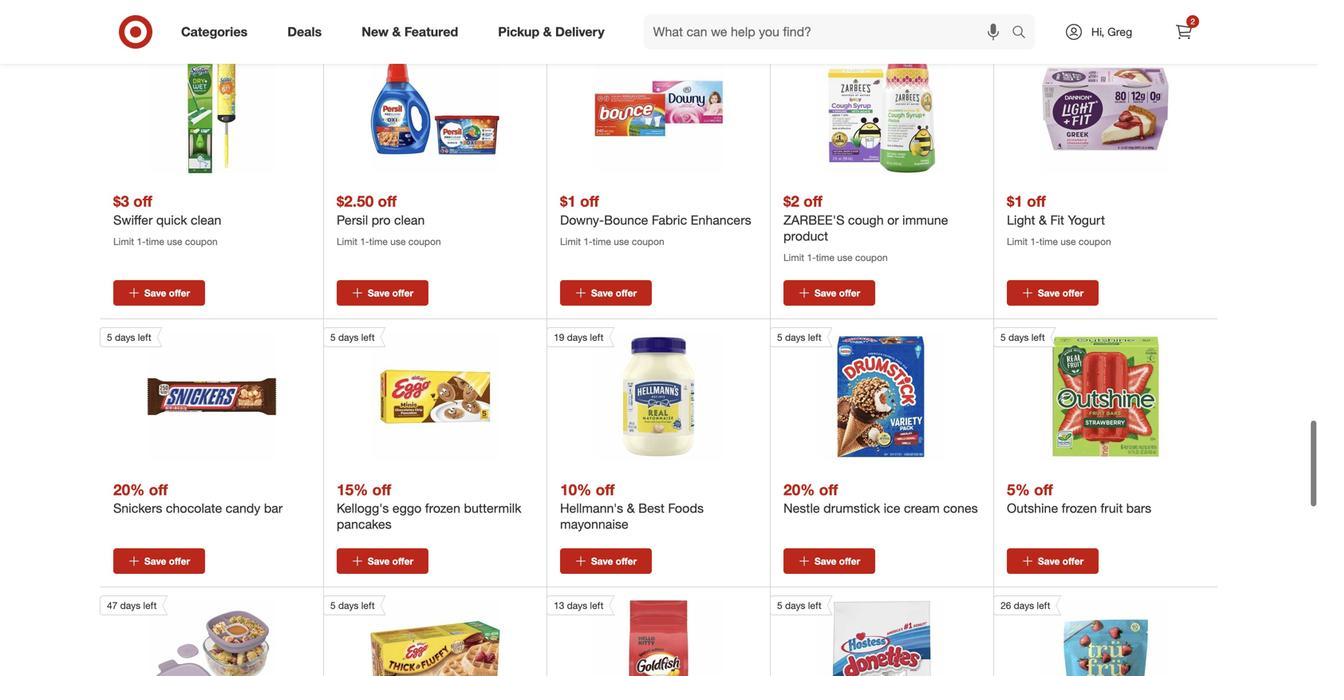 Task type: vqa. For each thing, say whether or not it's contained in the screenshot.


Task type: describe. For each thing, give the bounding box(es) containing it.
$1 off light & fit yogurt limit 1-time use coupon
[[1007, 192, 1112, 247]]

bars
[[1127, 500, 1152, 516]]

save offer for zarbee's cough or immune product
[[815, 287, 861, 299]]

days inside 13 days left button
[[567, 599, 588, 611]]

left for 26 days left button
[[1037, 599, 1051, 611]]

19 days left button
[[547, 327, 724, 461]]

use inside $1 off light & fit yogurt limit 1-time use coupon
[[1061, 235, 1076, 247]]

left for 47 days left button
[[143, 599, 157, 611]]

deals
[[288, 24, 322, 40]]

save for light & fit yogurt
[[1038, 287, 1060, 299]]

clean for $3 off
[[191, 212, 221, 228]]

use inside $1 off downy-bounce fabric enhancers limit 1-time use coupon
[[614, 235, 629, 247]]

hellmann's
[[560, 500, 623, 516]]

save offer button for downy-bounce fabric enhancers
[[560, 280, 652, 306]]

1- inside $1 off downy-bounce fabric enhancers limit 1-time use coupon
[[584, 235, 593, 247]]

offer for snickers chocolate candy bar
[[169, 555, 190, 567]]

$1 off downy-bounce fabric enhancers limit 1-time use coupon
[[560, 192, 752, 247]]

limit inside $3 off swiffer quick clean limit 1-time use coupon
[[113, 235, 134, 247]]

downy-
[[560, 212, 604, 228]]

left for 15% off kellogg's eggo frozen buttermilk pancakes 5 days left button
[[361, 331, 375, 343]]

offer for nestle drumstick ice cream cones
[[839, 555, 861, 567]]

offer for hellmann's & best foods mayonnaise
[[616, 555, 637, 567]]

$3
[[113, 192, 129, 211]]

kellogg's
[[337, 500, 389, 516]]

47
[[107, 599, 118, 611]]

fit
[[1051, 212, 1065, 228]]

mayonnaise
[[560, 516, 629, 532]]

limit inside $1 off light & fit yogurt limit 1-time use coupon
[[1007, 235, 1028, 247]]

chocolate
[[166, 500, 222, 516]]

offer for zarbee's cough or immune product
[[839, 287, 861, 299]]

19 days left
[[554, 331, 604, 343]]

13
[[554, 599, 565, 611]]

save offer button for outshine frozen fruit bars
[[1007, 548, 1099, 574]]

5% off outshine frozen fruit bars
[[1007, 480, 1152, 516]]

save offer for kellogg's eggo frozen buttermilk pancakes
[[368, 555, 414, 567]]

5 for 5% off outshine frozen fruit bars
[[1001, 331, 1006, 343]]

off for $1 off downy-bounce fabric enhancers limit 1-time use coupon
[[580, 192, 599, 211]]

$1 for downy-bounce fabric enhancers
[[560, 192, 576, 211]]

limit inside $1 off downy-bounce fabric enhancers limit 1-time use coupon
[[560, 235, 581, 247]]

& right new
[[392, 24, 401, 40]]

5 days left button for 5% off outshine frozen fruit bars
[[994, 327, 1171, 461]]

time inside $1 off downy-bounce fabric enhancers limit 1-time use coupon
[[593, 235, 611, 247]]

pickup & delivery link
[[485, 14, 625, 49]]

pickup
[[498, 24, 540, 40]]

save for kellogg's eggo frozen buttermilk pancakes
[[368, 555, 390, 567]]

time inside $3 off swiffer quick clean limit 1-time use coupon
[[146, 235, 164, 247]]

enhancers
[[691, 212, 752, 228]]

off for 5% off outshine frozen fruit bars
[[1034, 480, 1053, 499]]

outshine
[[1007, 500, 1059, 516]]

save for hellmann's & best foods mayonnaise
[[591, 555, 613, 567]]

5 days left for 20% off nestle drumstick ice cream cones
[[777, 331, 822, 343]]

1- inside $2.50 off persil pro clean limit 1-time use coupon
[[360, 235, 369, 247]]

save offer for downy-bounce fabric enhancers
[[591, 287, 637, 299]]

5 for 20% off nestle drumstick ice cream cones
[[777, 331, 783, 343]]

immune
[[903, 212, 949, 228]]

yogurt
[[1068, 212, 1105, 228]]

days inside 47 days left button
[[120, 599, 141, 611]]

best
[[639, 500, 665, 516]]

save offer button for light & fit yogurt
[[1007, 280, 1099, 306]]

$1 for light & fit yogurt
[[1007, 192, 1023, 211]]

light
[[1007, 212, 1036, 228]]

5 for 15% off kellogg's eggo frozen buttermilk pancakes
[[330, 331, 336, 343]]

greg
[[1108, 25, 1133, 39]]

off for $1 off light & fit yogurt limit 1-time use coupon
[[1027, 192, 1046, 211]]

time inside the $2 off zarbee's cough or immune product limit 1-time use coupon
[[816, 251, 835, 263]]

categories
[[181, 24, 248, 40]]

save offer for nestle drumstick ice cream cones
[[815, 555, 861, 567]]

save for nestle drumstick ice cream cones
[[815, 555, 837, 567]]

bounce
[[604, 212, 648, 228]]

nestle
[[784, 500, 820, 516]]

& inside $1 off light & fit yogurt limit 1-time use coupon
[[1039, 212, 1047, 228]]

13 days left button
[[547, 595, 724, 676]]

cones
[[944, 500, 978, 516]]

coupon inside $1 off downy-bounce fabric enhancers limit 1-time use coupon
[[632, 235, 665, 247]]

or
[[888, 212, 899, 228]]

off for 20% off nestle drumstick ice cream cones
[[819, 480, 838, 499]]

save offer button for persil pro clean
[[337, 280, 429, 306]]

save offer button for snickers chocolate candy bar
[[113, 548, 205, 574]]

47 days left button
[[100, 595, 277, 676]]

off for $2 off zarbee's cough or immune product limit 1-time use coupon
[[804, 192, 823, 211]]

offer for kellogg's eggo frozen buttermilk pancakes
[[392, 555, 414, 567]]

5 days left for 5% off outshine frozen fruit bars
[[1001, 331, 1045, 343]]

off for 15% off kellogg's eggo frozen buttermilk pancakes
[[372, 480, 391, 499]]

new
[[362, 24, 389, 40]]

save offer button for kellogg's eggo frozen buttermilk pancakes
[[337, 548, 429, 574]]

limit inside the $2 off zarbee's cough or immune product limit 1-time use coupon
[[784, 251, 805, 263]]

categories link
[[168, 14, 268, 49]]

cream
[[904, 500, 940, 516]]

save offer for snickers chocolate candy bar
[[144, 555, 190, 567]]

left for 20% off snickers chocolate candy bar 5 days left button
[[138, 331, 151, 343]]

pancakes
[[337, 516, 392, 532]]

offer for persil pro clean
[[392, 287, 414, 299]]

snickers
[[113, 500, 162, 516]]

time inside $1 off light & fit yogurt limit 1-time use coupon
[[1040, 235, 1058, 247]]

clean for $2.50 off
[[394, 212, 425, 228]]

left for 13 days left button
[[590, 599, 604, 611]]

offer for swiffer quick clean
[[169, 287, 190, 299]]

frozen inside 15% off kellogg's eggo frozen buttermilk pancakes
[[425, 500, 461, 516]]



Task type: locate. For each thing, give the bounding box(es) containing it.
off up hellmann's
[[596, 480, 615, 499]]

left for 5 days left button corresponding to 5% off outshine frozen fruit bars
[[1032, 331, 1045, 343]]

save offer button down product
[[784, 280, 876, 306]]

15%
[[337, 480, 368, 499]]

5 days left for 15% off kellogg's eggo frozen buttermilk pancakes
[[330, 331, 375, 343]]

1 horizontal spatial clean
[[394, 212, 425, 228]]

$1 up light
[[1007, 192, 1023, 211]]

limit down persil
[[337, 235, 358, 247]]

offer down bounce
[[616, 287, 637, 299]]

deals link
[[274, 14, 342, 49]]

use down fit
[[1061, 235, 1076, 247]]

drumstick
[[824, 500, 880, 516]]

1- down downy-
[[584, 235, 593, 247]]

time down downy-
[[593, 235, 611, 247]]

save offer button for swiffer quick clean
[[113, 280, 205, 306]]

offer for outshine frozen fruit bars
[[1063, 555, 1084, 567]]

use down pro
[[391, 235, 406, 247]]

save offer for swiffer quick clean
[[144, 287, 190, 299]]

off inside 5% off outshine frozen fruit bars
[[1034, 480, 1053, 499]]

save down $3 off swiffer quick clean limit 1-time use coupon
[[144, 287, 166, 299]]

save offer down product
[[815, 287, 861, 299]]

use inside $3 off swiffer quick clean limit 1-time use coupon
[[167, 235, 182, 247]]

off for 20% off snickers chocolate candy bar
[[149, 480, 168, 499]]

use down quick
[[167, 235, 182, 247]]

save offer button
[[113, 280, 205, 306], [337, 280, 429, 306], [560, 280, 652, 306], [784, 280, 876, 306], [1007, 280, 1099, 306], [113, 548, 205, 574], [337, 548, 429, 574], [560, 548, 652, 574], [784, 548, 876, 574], [1007, 548, 1099, 574]]

off for 10% off hellmann's & best foods mayonnaise
[[596, 480, 615, 499]]

save offer for persil pro clean
[[368, 287, 414, 299]]

off inside 15% off kellogg's eggo frozen buttermilk pancakes
[[372, 480, 391, 499]]

& right pickup
[[543, 24, 552, 40]]

hi,
[[1092, 25, 1105, 39]]

use down bounce
[[614, 235, 629, 247]]

use down cough
[[837, 251, 853, 263]]

save offer down $2.50 off persil pro clean limit 1-time use coupon
[[368, 287, 414, 299]]

off inside 20% off snickers chocolate candy bar
[[149, 480, 168, 499]]

1 $1 from the left
[[560, 192, 576, 211]]

1- inside $3 off swiffer quick clean limit 1-time use coupon
[[137, 235, 146, 247]]

offer down 'drumstick'
[[839, 555, 861, 567]]

bar
[[264, 500, 283, 516]]

left inside button
[[1037, 599, 1051, 611]]

pickup & delivery
[[498, 24, 605, 40]]

offer
[[169, 287, 190, 299], [392, 287, 414, 299], [616, 287, 637, 299], [839, 287, 861, 299], [1063, 287, 1084, 299], [169, 555, 190, 567], [392, 555, 414, 567], [616, 555, 637, 567], [839, 555, 861, 567], [1063, 555, 1084, 567]]

left for the 19 days left button
[[590, 331, 604, 343]]

off for $2.50 off persil pro clean limit 1-time use coupon
[[378, 192, 397, 211]]

$1 inside $1 off downy-bounce fabric enhancers limit 1-time use coupon
[[560, 192, 576, 211]]

$1 inside $1 off light & fit yogurt limit 1-time use coupon
[[1007, 192, 1023, 211]]

off inside $1 off downy-bounce fabric enhancers limit 1-time use coupon
[[580, 192, 599, 211]]

$3 off swiffer quick clean limit 1-time use coupon
[[113, 192, 221, 247]]

save up 26 days left
[[1038, 555, 1060, 567]]

20% for 20% off snickers chocolate candy bar
[[113, 480, 145, 499]]

zarbee's
[[784, 212, 845, 228]]

off for $3 off swiffer quick clean limit 1-time use coupon
[[133, 192, 152, 211]]

time down fit
[[1040, 235, 1058, 247]]

save down product
[[815, 287, 837, 299]]

off up snickers
[[149, 480, 168, 499]]

frozen right eggo
[[425, 500, 461, 516]]

save for persil pro clean
[[368, 287, 390, 299]]

19
[[554, 331, 565, 343]]

ice
[[884, 500, 901, 516]]

1- down persil
[[360, 235, 369, 247]]

swiffer
[[113, 212, 153, 228]]

2 $1 from the left
[[1007, 192, 1023, 211]]

save
[[144, 287, 166, 299], [368, 287, 390, 299], [591, 287, 613, 299], [815, 287, 837, 299], [1038, 287, 1060, 299], [144, 555, 166, 567], [368, 555, 390, 567], [591, 555, 613, 567], [815, 555, 837, 567], [1038, 555, 1060, 567]]

offer down $2.50 off persil pro clean limit 1-time use coupon
[[392, 287, 414, 299]]

5 for 20% off snickers chocolate candy bar
[[107, 331, 112, 343]]

save offer button down pro
[[337, 280, 429, 306]]

time
[[146, 235, 164, 247], [369, 235, 388, 247], [593, 235, 611, 247], [1040, 235, 1058, 247], [816, 251, 835, 263]]

save offer button down fit
[[1007, 280, 1099, 306]]

5
[[107, 331, 112, 343], [330, 331, 336, 343], [777, 331, 783, 343], [1001, 331, 1006, 343], [330, 599, 336, 611], [777, 599, 783, 611]]

save offer button up 19 days left
[[560, 280, 652, 306]]

clean right pro
[[394, 212, 425, 228]]

offer down mayonnaise
[[616, 555, 637, 567]]

offer down chocolate
[[169, 555, 190, 567]]

new & featured
[[362, 24, 458, 40]]

save offer button up 26 days left
[[1007, 548, 1099, 574]]

off up kellogg's
[[372, 480, 391, 499]]

save down mayonnaise
[[591, 555, 613, 567]]

5 days left button
[[100, 327, 277, 461], [323, 327, 500, 461], [770, 327, 947, 461], [994, 327, 1171, 461], [323, 595, 500, 676], [770, 595, 947, 676]]

offer down 5% off outshine frozen fruit bars
[[1063, 555, 1084, 567]]

5 days left for 20% off snickers chocolate candy bar
[[107, 331, 151, 343]]

save down nestle
[[815, 555, 837, 567]]

5%
[[1007, 480, 1030, 499]]

off up outshine
[[1034, 480, 1053, 499]]

save offer up 26 days left
[[1038, 555, 1084, 567]]

& left "best"
[[627, 500, 635, 516]]

off inside 20% off nestle drumstick ice cream cones
[[819, 480, 838, 499]]

1 20% from the left
[[113, 480, 145, 499]]

fabric
[[652, 212, 687, 228]]

$2
[[784, 192, 800, 211]]

off up light
[[1027, 192, 1046, 211]]

save offer down pancakes
[[368, 555, 414, 567]]

frozen left fruit at the right of page
[[1062, 500, 1097, 516]]

save up 47 days left
[[144, 555, 166, 567]]

20% for 20% off nestle drumstick ice cream cones
[[784, 480, 815, 499]]

left
[[138, 331, 151, 343], [361, 331, 375, 343], [590, 331, 604, 343], [808, 331, 822, 343], [1032, 331, 1045, 343], [143, 599, 157, 611], [361, 599, 375, 611], [590, 599, 604, 611], [808, 599, 822, 611], [1037, 599, 1051, 611]]

off up 'drumstick'
[[819, 480, 838, 499]]

off
[[133, 192, 152, 211], [378, 192, 397, 211], [580, 192, 599, 211], [804, 192, 823, 211], [1027, 192, 1046, 211], [149, 480, 168, 499], [372, 480, 391, 499], [596, 480, 615, 499], [819, 480, 838, 499], [1034, 480, 1053, 499]]

limit down product
[[784, 251, 805, 263]]

candy
[[226, 500, 260, 516]]

days
[[115, 331, 135, 343], [338, 331, 359, 343], [567, 331, 588, 343], [785, 331, 806, 343], [1009, 331, 1029, 343], [120, 599, 141, 611], [338, 599, 359, 611], [567, 599, 588, 611], [785, 599, 806, 611], [1014, 599, 1034, 611]]

time down pro
[[369, 235, 388, 247]]

offer down quick
[[169, 287, 190, 299]]

1 clean from the left
[[191, 212, 221, 228]]

off up zarbee's
[[804, 192, 823, 211]]

save offer button down pancakes
[[337, 548, 429, 574]]

save offer up 19 days left
[[591, 287, 637, 299]]

eggo
[[393, 500, 422, 516]]

hi, greg
[[1092, 25, 1133, 39]]

2 20% from the left
[[784, 480, 815, 499]]

20% up snickers
[[113, 480, 145, 499]]

1 frozen from the left
[[425, 500, 461, 516]]

buttermilk
[[464, 500, 522, 516]]

offer down the $2 off zarbee's cough or immune product limit 1-time use coupon
[[839, 287, 861, 299]]

save for downy-bounce fabric enhancers
[[591, 287, 613, 299]]

20%
[[113, 480, 145, 499], [784, 480, 815, 499]]

20% inside 20% off nestle drumstick ice cream cones
[[784, 480, 815, 499]]

pro
[[372, 212, 391, 228]]

offer for downy-bounce fabric enhancers
[[616, 287, 637, 299]]

clean inside $3 off swiffer quick clean limit 1-time use coupon
[[191, 212, 221, 228]]

limit
[[113, 235, 134, 247], [337, 235, 358, 247], [560, 235, 581, 247], [1007, 235, 1028, 247], [784, 251, 805, 263]]

save down pro
[[368, 287, 390, 299]]

days inside 26 days left button
[[1014, 599, 1034, 611]]

26
[[1001, 599, 1012, 611]]

1- inside $1 off light & fit yogurt limit 1-time use coupon
[[1031, 235, 1040, 247]]

save offer button for zarbee's cough or immune product
[[784, 280, 876, 306]]

time down product
[[816, 251, 835, 263]]

13 days left
[[554, 599, 604, 611]]

1- down product
[[807, 251, 816, 263]]

save offer for hellmann's & best foods mayonnaise
[[591, 555, 637, 567]]

product
[[784, 228, 829, 244]]

&
[[392, 24, 401, 40], [543, 24, 552, 40], [1039, 212, 1047, 228], [627, 500, 635, 516]]

20% off nestle drumstick ice cream cones
[[784, 480, 978, 516]]

26 days left
[[1001, 599, 1051, 611]]

0 horizontal spatial 20%
[[113, 480, 145, 499]]

off up downy-
[[580, 192, 599, 211]]

1- down swiffer
[[137, 235, 146, 247]]

off inside $3 off swiffer quick clean limit 1-time use coupon
[[133, 192, 152, 211]]

26 days left button
[[994, 595, 1171, 676]]

foods
[[668, 500, 704, 516]]

limit down downy-
[[560, 235, 581, 247]]

left for 5 days left button related to 20% off nestle drumstick ice cream cones
[[808, 331, 822, 343]]

off inside $1 off light & fit yogurt limit 1-time use coupon
[[1027, 192, 1046, 211]]

coupon inside $1 off light & fit yogurt limit 1-time use coupon
[[1079, 235, 1112, 247]]

5 days left button for 15% off kellogg's eggo frozen buttermilk pancakes
[[323, 327, 500, 461]]

save offer down 'drumstick'
[[815, 555, 861, 567]]

limit down swiffer
[[113, 235, 134, 247]]

save for zarbee's cough or immune product
[[815, 287, 837, 299]]

save for swiffer quick clean
[[144, 287, 166, 299]]

coupon inside the $2 off zarbee's cough or immune product limit 1-time use coupon
[[856, 251, 888, 263]]

15% off kellogg's eggo frozen buttermilk pancakes
[[337, 480, 522, 532]]

fruit
[[1101, 500, 1123, 516]]

0 horizontal spatial frozen
[[425, 500, 461, 516]]

1 horizontal spatial $1
[[1007, 192, 1023, 211]]

0 horizontal spatial clean
[[191, 212, 221, 228]]

save up 19 days left
[[591, 287, 613, 299]]

2
[[1191, 16, 1195, 26]]

$2.50
[[337, 192, 374, 211]]

save for snickers chocolate candy bar
[[144, 555, 166, 567]]

$1 up downy-
[[560, 192, 576, 211]]

offer down eggo
[[392, 555, 414, 567]]

5 days left
[[107, 331, 151, 343], [330, 331, 375, 343], [777, 331, 822, 343], [1001, 331, 1045, 343], [330, 599, 375, 611], [777, 599, 822, 611]]

save offer button down $3 off swiffer quick clean limit 1-time use coupon
[[113, 280, 205, 306]]

1- down light
[[1031, 235, 1040, 247]]

cough
[[848, 212, 884, 228]]

1 horizontal spatial frozen
[[1062, 500, 1097, 516]]

20% up nestle
[[784, 480, 815, 499]]

save offer for light & fit yogurt
[[1038, 287, 1084, 299]]

offer for light & fit yogurt
[[1063, 287, 1084, 299]]

coupon inside $2.50 off persil pro clean limit 1-time use coupon
[[409, 235, 441, 247]]

new & featured link
[[348, 14, 478, 49]]

off inside 10% off hellmann's & best foods mayonnaise
[[596, 480, 615, 499]]

save for outshine frozen fruit bars
[[1038, 555, 1060, 567]]

save offer up 47 days left
[[144, 555, 190, 567]]

use inside $2.50 off persil pro clean limit 1-time use coupon
[[391, 235, 406, 247]]

5 days left button for 20% off snickers chocolate candy bar
[[100, 327, 277, 461]]

2 clean from the left
[[394, 212, 425, 228]]

limit inside $2.50 off persil pro clean limit 1-time use coupon
[[337, 235, 358, 247]]

use
[[167, 235, 182, 247], [391, 235, 406, 247], [614, 235, 629, 247], [1061, 235, 1076, 247], [837, 251, 853, 263]]

& inside 10% off hellmann's & best foods mayonnaise
[[627, 500, 635, 516]]

20% off snickers chocolate candy bar
[[113, 480, 283, 516]]

coupon inside $3 off swiffer quick clean limit 1-time use coupon
[[185, 235, 218, 247]]

persil
[[337, 212, 368, 228]]

save offer button down mayonnaise
[[560, 548, 652, 574]]

What can we help you find? suggestions appear below search field
[[644, 14, 1016, 49]]

5 days left button for 20% off nestle drumstick ice cream cones
[[770, 327, 947, 461]]

10% off hellmann's & best foods mayonnaise
[[560, 480, 704, 532]]

coupon
[[185, 235, 218, 247], [409, 235, 441, 247], [632, 235, 665, 247], [1079, 235, 1112, 247], [856, 251, 888, 263]]

$2 off zarbee's cough or immune product limit 1-time use coupon
[[784, 192, 949, 263]]

save down fit
[[1038, 287, 1060, 299]]

offer down yogurt
[[1063, 287, 1084, 299]]

save offer
[[144, 287, 190, 299], [368, 287, 414, 299], [591, 287, 637, 299], [815, 287, 861, 299], [1038, 287, 1084, 299], [144, 555, 190, 567], [368, 555, 414, 567], [591, 555, 637, 567], [815, 555, 861, 567], [1038, 555, 1084, 567]]

off inside $2.50 off persil pro clean limit 1-time use coupon
[[378, 192, 397, 211]]

use inside the $2 off zarbee's cough or immune product limit 1-time use coupon
[[837, 251, 853, 263]]

save offer button down 'drumstick'
[[784, 548, 876, 574]]

save offer down fit
[[1038, 287, 1084, 299]]

1 horizontal spatial 20%
[[784, 480, 815, 499]]

save offer down mayonnaise
[[591, 555, 637, 567]]

frozen
[[425, 500, 461, 516], [1062, 500, 1097, 516]]

save offer button for nestle drumstick ice cream cones
[[784, 548, 876, 574]]

10%
[[560, 480, 592, 499]]

days inside the 19 days left button
[[567, 331, 588, 343]]

quick
[[156, 212, 187, 228]]

off up pro
[[378, 192, 397, 211]]

20% inside 20% off snickers chocolate candy bar
[[113, 480, 145, 499]]

save offer button for hellmann's & best foods mayonnaise
[[560, 548, 652, 574]]

time inside $2.50 off persil pro clean limit 1-time use coupon
[[369, 235, 388, 247]]

off up swiffer
[[133, 192, 152, 211]]

save down pancakes
[[368, 555, 390, 567]]

featured
[[405, 24, 458, 40]]

2 frozen from the left
[[1062, 500, 1097, 516]]

save offer for outshine frozen fruit bars
[[1038, 555, 1084, 567]]

0 horizontal spatial $1
[[560, 192, 576, 211]]

1- inside the $2 off zarbee's cough or immune product limit 1-time use coupon
[[807, 251, 816, 263]]

search button
[[1005, 14, 1043, 53]]

save offer down quick
[[144, 287, 190, 299]]

$2.50 off persil pro clean limit 1-time use coupon
[[337, 192, 441, 247]]

search
[[1005, 26, 1043, 41]]

clean right quick
[[191, 212, 221, 228]]

frozen inside 5% off outshine frozen fruit bars
[[1062, 500, 1097, 516]]

time down quick
[[146, 235, 164, 247]]

1-
[[137, 235, 146, 247], [360, 235, 369, 247], [584, 235, 593, 247], [1031, 235, 1040, 247], [807, 251, 816, 263]]

off inside the $2 off zarbee's cough or immune product limit 1-time use coupon
[[804, 192, 823, 211]]

delivery
[[556, 24, 605, 40]]

47 days left
[[107, 599, 157, 611]]

clean inside $2.50 off persil pro clean limit 1-time use coupon
[[394, 212, 425, 228]]

save offer button up 47 days left
[[113, 548, 205, 574]]

$1
[[560, 192, 576, 211], [1007, 192, 1023, 211]]

& left fit
[[1039, 212, 1047, 228]]

2 link
[[1167, 14, 1202, 49]]

limit down light
[[1007, 235, 1028, 247]]



